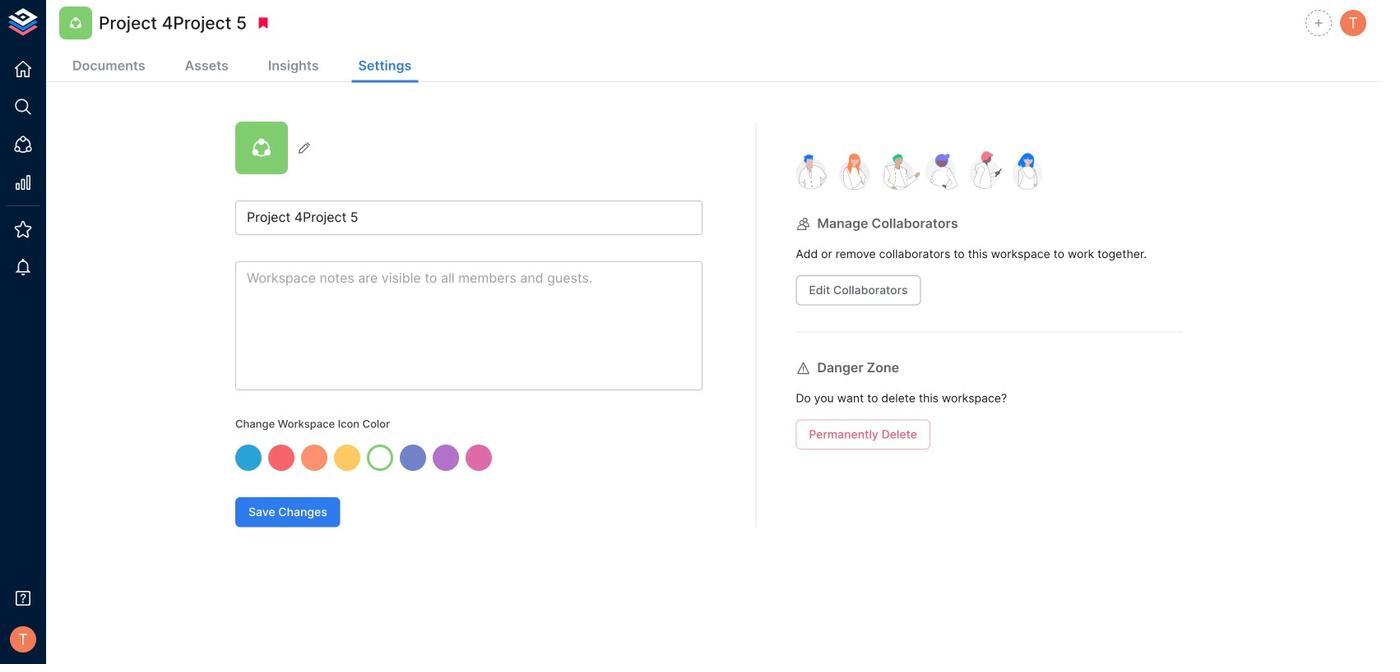Task type: locate. For each thing, give the bounding box(es) containing it.
Workspace notes are visible to all members and guests. text field
[[235, 262, 703, 391]]

Workspace Name text field
[[235, 201, 703, 235]]



Task type: describe. For each thing, give the bounding box(es) containing it.
remove bookmark image
[[256, 16, 271, 30]]



Task type: vqa. For each thing, say whether or not it's contained in the screenshot.
1st help image from the top of the page
no



